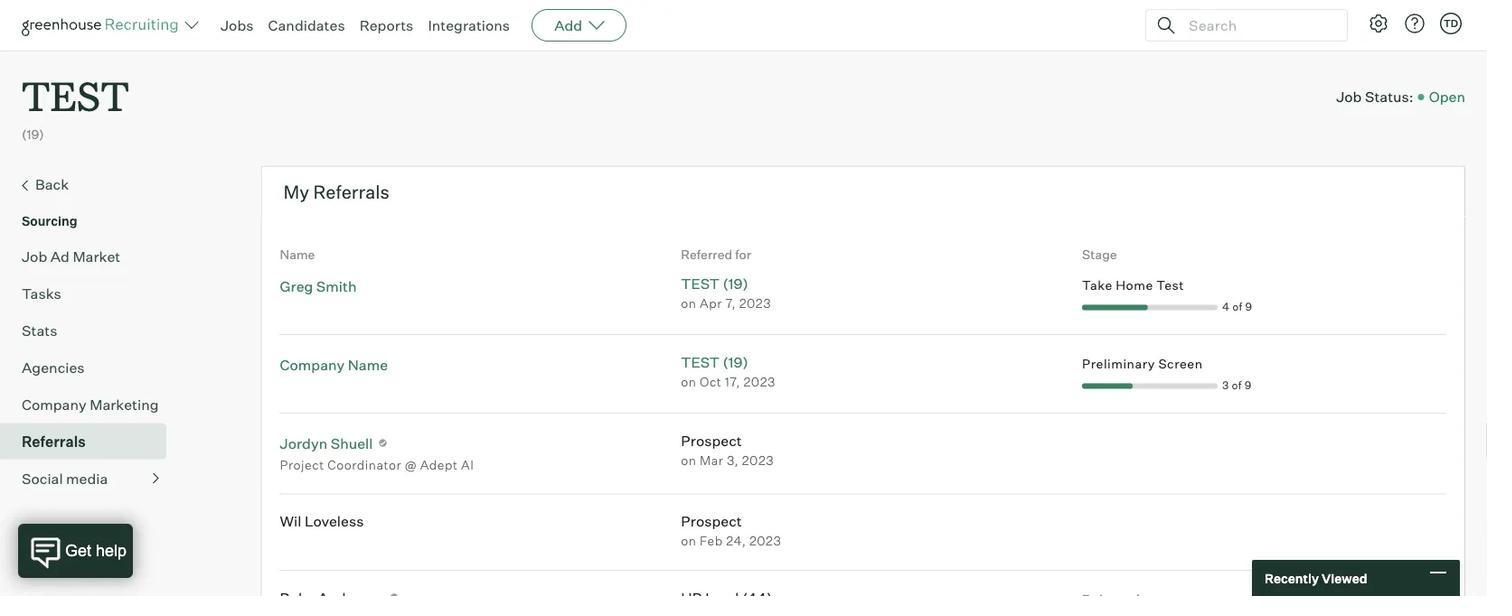 Task type: describe. For each thing, give the bounding box(es) containing it.
recently viewed
[[1265, 571, 1368, 587]]

social media link
[[22, 468, 159, 490]]

test link
[[22, 51, 129, 126]]

tasks
[[22, 285, 61, 303]]

status:
[[1365, 88, 1414, 106]]

of for name
[[1232, 378, 1242, 392]]

wil
[[280, 513, 302, 531]]

3,
[[727, 452, 739, 468]]

on inside prospect on mar 3, 2023
[[681, 452, 697, 468]]

take
[[1083, 278, 1113, 294]]

prospect for prospect on mar 3, 2023
[[681, 432, 742, 450]]

integrations
[[428, 16, 510, 34]]

referrals inside "link"
[[22, 433, 86, 451]]

loveless
[[305, 513, 364, 531]]

2023 inside prospect on feb 24, 2023
[[750, 534, 782, 549]]

jordyn shuell
[[280, 434, 373, 452]]

stats link
[[22, 320, 159, 342]]

add
[[554, 16, 583, 34]]

9 for company name
[[1245, 378, 1252, 392]]

agencies link
[[22, 357, 159, 379]]

on inside test (19) on oct 17, 2023
[[681, 374, 697, 390]]

on inside test (19) on apr 7, 2023
[[681, 295, 697, 311]]

greg
[[280, 277, 313, 295]]

test (19) on oct 17, 2023
[[681, 353, 776, 390]]

@
[[405, 457, 417, 473]]

job for job ad market
[[22, 247, 47, 266]]

test for test (19)
[[22, 69, 129, 122]]

social media
[[22, 470, 108, 488]]

social
[[22, 470, 63, 488]]

stage
[[1083, 247, 1117, 262]]

wil loveless
[[280, 513, 364, 531]]

job ad market
[[22, 247, 120, 266]]

ad
[[50, 247, 70, 266]]

test (19)
[[22, 69, 129, 143]]

home
[[1116, 278, 1154, 294]]

3
[[1223, 378, 1230, 392]]

test (19) on apr 7, 2023
[[681, 275, 771, 311]]

recently
[[1265, 571, 1319, 587]]

prospect on feb 24, 2023
[[681, 513, 782, 549]]

jordyn shuell link
[[280, 432, 373, 455]]

greg smith
[[280, 277, 357, 295]]

referrals link
[[22, 431, 159, 453]]

2023 inside test (19) on apr 7, 2023
[[740, 295, 771, 311]]

prospect for prospect on feb 24, 2023
[[681, 513, 742, 531]]

viewed
[[1322, 571, 1368, 587]]

sourcing
[[22, 213, 77, 229]]

agencies
[[22, 359, 85, 377]]

candidates link
[[268, 16, 345, 34]]

back
[[35, 175, 69, 193]]

17,
[[725, 374, 741, 390]]

company for company name
[[280, 356, 345, 374]]

adept
[[420, 457, 458, 473]]

integrations link
[[428, 16, 510, 34]]

my referrals
[[284, 181, 390, 203]]

on inside prospect on feb 24, 2023
[[681, 534, 697, 549]]

24,
[[726, 534, 746, 549]]

company for company marketing
[[22, 396, 87, 414]]

jordyn
[[280, 434, 328, 452]]

(19) for test (19)
[[22, 127, 44, 143]]

greenhouse recruiting image
[[22, 14, 184, 36]]

of for smith
[[1233, 300, 1243, 313]]

referred
[[681, 247, 733, 262]]

job ad market link
[[22, 246, 159, 267]]

company name link
[[280, 354, 388, 376]]

greg smith link
[[280, 275, 357, 298]]

company marketing
[[22, 396, 159, 414]]

preliminary screen
[[1083, 356, 1203, 372]]

coordinator
[[328, 457, 402, 473]]



Task type: locate. For each thing, give the bounding box(es) containing it.
2023 right 17,
[[744, 374, 776, 390]]

3 on from the top
[[681, 452, 697, 468]]

following image
[[389, 593, 400, 597]]

1 horizontal spatial referrals
[[313, 181, 390, 203]]

Search text field
[[1185, 12, 1331, 38]]

2 vertical spatial (19)
[[723, 353, 749, 371]]

for
[[735, 247, 752, 262]]

prospect inside prospect on mar 3, 2023
[[681, 432, 742, 450]]

name up greg
[[280, 247, 315, 262]]

td
[[1444, 17, 1459, 29]]

marketing
[[90, 396, 159, 414]]

preliminary
[[1083, 356, 1156, 372]]

referrals up social media
[[22, 433, 86, 451]]

1 test (19) link from the top
[[681, 275, 749, 293]]

on left "apr"
[[681, 295, 697, 311]]

(19) inside test (19) on oct 17, 2023
[[723, 353, 749, 371]]

1 horizontal spatial name
[[348, 356, 388, 374]]

test inside test (19) on oct 17, 2023
[[681, 353, 720, 371]]

jobs
[[221, 16, 254, 34]]

of right 3
[[1232, 378, 1242, 392]]

1 vertical spatial test
[[681, 275, 720, 293]]

job status:
[[1337, 88, 1414, 106]]

company name
[[280, 356, 388, 374]]

company
[[280, 356, 345, 374], [22, 396, 87, 414]]

feb
[[700, 534, 723, 549]]

on left feb
[[681, 534, 697, 549]]

1 vertical spatial job
[[22, 247, 47, 266]]

configure image
[[1368, 13, 1390, 34]]

on left oct at the left bottom
[[681, 374, 697, 390]]

0 vertical spatial referrals
[[313, 181, 390, 203]]

2 on from the top
[[681, 374, 697, 390]]

0 vertical spatial of
[[1233, 300, 1243, 313]]

referred for
[[681, 247, 752, 262]]

td button
[[1437, 9, 1466, 38]]

0 vertical spatial name
[[280, 247, 315, 262]]

stats
[[22, 322, 57, 340]]

(19) inside "test (19)"
[[22, 127, 44, 143]]

0 horizontal spatial job
[[22, 247, 47, 266]]

test
[[1157, 278, 1185, 294]]

2023 right "7,"
[[740, 295, 771, 311]]

test up "apr"
[[681, 275, 720, 293]]

back link
[[22, 173, 159, 197]]

0 vertical spatial prospect
[[681, 432, 742, 450]]

9 right the 4
[[1246, 300, 1253, 313]]

test
[[22, 69, 129, 122], [681, 275, 720, 293], [681, 353, 720, 371]]

test for test (19) on oct 17, 2023
[[681, 353, 720, 371]]

(19) for test (19) on oct 17, 2023
[[723, 353, 749, 371]]

of right the 4
[[1233, 300, 1243, 313]]

open
[[1430, 88, 1466, 106]]

2 test (19) link from the top
[[681, 353, 749, 371]]

prospect up feb
[[681, 513, 742, 531]]

company down greg smith
[[280, 356, 345, 374]]

0 horizontal spatial name
[[280, 247, 315, 262]]

ai
[[461, 457, 474, 473]]

mar
[[700, 452, 724, 468]]

0 vertical spatial job
[[1337, 88, 1362, 106]]

3 of 9
[[1223, 378, 1252, 392]]

test for test (19) on apr 7, 2023
[[681, 275, 720, 293]]

0 horizontal spatial referrals
[[22, 433, 86, 451]]

2023 inside test (19) on oct 17, 2023
[[744, 374, 776, 390]]

test inside test (19) on apr 7, 2023
[[681, 275, 720, 293]]

9
[[1246, 300, 1253, 313], [1245, 378, 1252, 392]]

1 vertical spatial referrals
[[22, 433, 86, 451]]

(19) up "7,"
[[723, 275, 749, 293]]

(19) up 17,
[[723, 353, 749, 371]]

1 horizontal spatial job
[[1337, 88, 1362, 106]]

1 on from the top
[[681, 295, 697, 311]]

2023 right 3,
[[742, 452, 774, 468]]

1 vertical spatial test (19) link
[[681, 353, 749, 371]]

1 prospect from the top
[[681, 432, 742, 450]]

take home test
[[1083, 278, 1185, 294]]

job for job status:
[[1337, 88, 1362, 106]]

referrals
[[313, 181, 390, 203], [22, 433, 86, 451]]

0 vertical spatial 9
[[1246, 300, 1253, 313]]

project coordinator @ adept ai
[[280, 457, 474, 473]]

td button
[[1441, 13, 1462, 34]]

2023 right 24,
[[750, 534, 782, 549]]

4
[[1223, 300, 1230, 313]]

2 prospect from the top
[[681, 513, 742, 531]]

my
[[284, 181, 309, 203]]

9 right 3
[[1245, 378, 1252, 392]]

4 of 9
[[1223, 300, 1253, 313]]

referrals right my
[[313, 181, 390, 203]]

(19) inside test (19) on apr 7, 2023
[[723, 275, 749, 293]]

2023
[[740, 295, 771, 311], [744, 374, 776, 390], [742, 452, 774, 468], [750, 534, 782, 549]]

tasks link
[[22, 283, 159, 304]]

0 horizontal spatial company
[[22, 396, 87, 414]]

1 vertical spatial name
[[348, 356, 388, 374]]

(19) up back
[[22, 127, 44, 143]]

reports
[[360, 16, 414, 34]]

2 vertical spatial test
[[681, 353, 720, 371]]

project
[[280, 457, 324, 473]]

prospect
[[681, 432, 742, 450], [681, 513, 742, 531]]

test (19) link for greg smith
[[681, 275, 749, 293]]

job left the status:
[[1337, 88, 1362, 106]]

shuell
[[331, 434, 373, 452]]

1 vertical spatial 9
[[1245, 378, 1252, 392]]

9 for greg smith
[[1246, 300, 1253, 313]]

jobs link
[[221, 16, 254, 34]]

on
[[681, 295, 697, 311], [681, 374, 697, 390], [681, 452, 697, 468], [681, 534, 697, 549]]

4 on from the top
[[681, 534, 697, 549]]

test (19) link up "apr"
[[681, 275, 749, 293]]

1 vertical spatial (19)
[[723, 275, 749, 293]]

0 vertical spatial test
[[22, 69, 129, 122]]

(19)
[[22, 127, 44, 143], [723, 275, 749, 293], [723, 353, 749, 371]]

test down the greenhouse recruiting image
[[22, 69, 129, 122]]

1 vertical spatial of
[[1232, 378, 1242, 392]]

screen
[[1159, 356, 1203, 372]]

0 vertical spatial test (19) link
[[681, 275, 749, 293]]

1 horizontal spatial company
[[280, 356, 345, 374]]

on left 'mar'
[[681, 452, 697, 468]]

of
[[1233, 300, 1243, 313], [1232, 378, 1242, 392]]

job left ad
[[22, 247, 47, 266]]

company marketing link
[[22, 394, 159, 416]]

market
[[73, 247, 120, 266]]

job
[[1337, 88, 1362, 106], [22, 247, 47, 266]]

prospect on mar 3, 2023
[[681, 432, 774, 468]]

smith
[[316, 277, 357, 295]]

test (19) link
[[681, 275, 749, 293], [681, 353, 749, 371]]

1 vertical spatial company
[[22, 396, 87, 414]]

7,
[[726, 295, 736, 311]]

prospect up 'mar'
[[681, 432, 742, 450]]

reports link
[[360, 16, 414, 34]]

test (19) link for company name
[[681, 353, 749, 371]]

media
[[66, 470, 108, 488]]

name up following icon
[[348, 356, 388, 374]]

company down the agencies
[[22, 396, 87, 414]]

0 vertical spatial company
[[280, 356, 345, 374]]

test up oct at the left bottom
[[681, 353, 720, 371]]

oct
[[700, 374, 722, 390]]

0 vertical spatial (19)
[[22, 127, 44, 143]]

(19) for test (19) on apr 7, 2023
[[723, 275, 749, 293]]

apr
[[700, 295, 722, 311]]

candidates
[[268, 16, 345, 34]]

1 vertical spatial prospect
[[681, 513, 742, 531]]

prospect inside prospect on feb 24, 2023
[[681, 513, 742, 531]]

2023 inside prospect on mar 3, 2023
[[742, 452, 774, 468]]

add button
[[532, 9, 627, 42]]

test (19) link up oct at the left bottom
[[681, 353, 749, 371]]

following image
[[378, 438, 388, 449]]



Task type: vqa. For each thing, say whether or not it's contained in the screenshot.
Candidates link
yes



